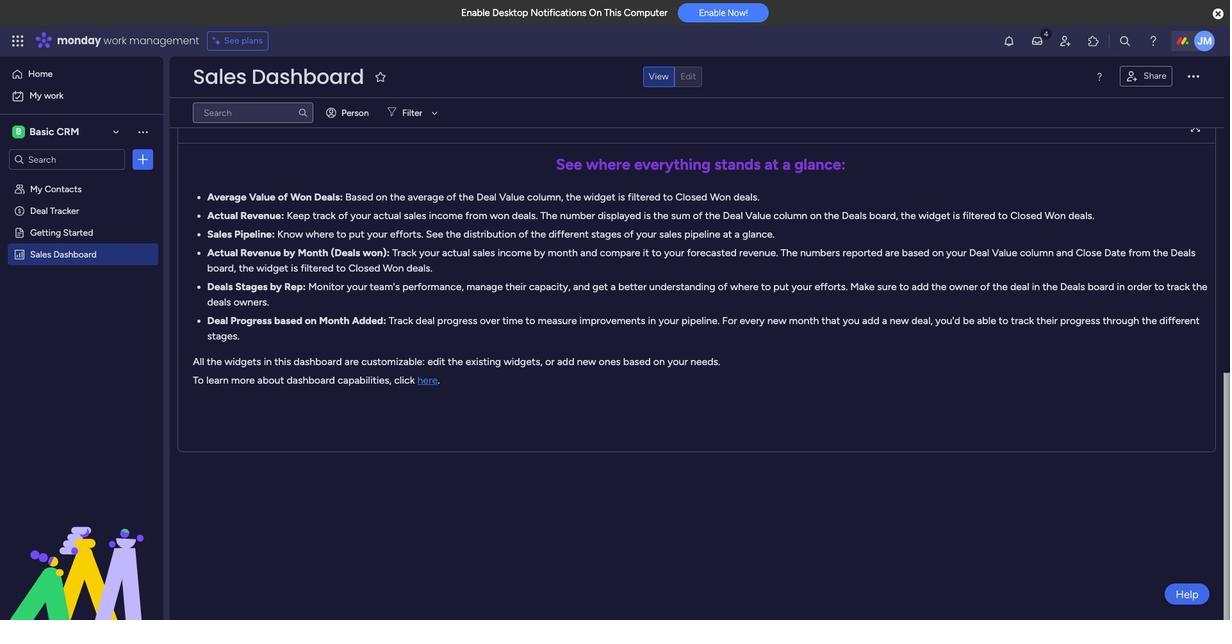 Task type: vqa. For each thing, say whether or not it's contained in the screenshot.
the based to the middle
yes



Task type: describe. For each thing, give the bounding box(es) containing it.
1 horizontal spatial at
[[765, 155, 779, 174]]

your inside track deal progress over time to measure improvements in your pipeline. for every new month that you add a new deal, you'd be able to track their progress through the different stages.
[[659, 315, 679, 327]]

desktop
[[493, 7, 529, 19]]

board, inside track your actual sales income by month and compare it to your forecasted revenue. the numbers reported are based on your deal value column and close date from the deals board, the widget is filtered to closed won deals.
[[207, 262, 236, 274]]

everything
[[634, 155, 711, 174]]

over
[[480, 315, 500, 327]]

search image
[[298, 108, 308, 118]]

widgets
[[225, 356, 261, 368]]

deals inside average value of won deals: based on the average of the deal value column, the widget is filtered to closed won deals. actual revenue: keep track of your actual sales income from won deals. the number displayed is the sum of the deal value column on the deals board, the widget is filtered to closed won deals. sales pipeline: know where to put your efforts. see the distribution of the different stages of your sales pipeline at a glance.
[[842, 210, 867, 222]]

needs.
[[691, 356, 721, 368]]

lottie animation element
[[0, 491, 163, 621]]

monday
[[57, 33, 101, 48]]

track for deal progress based on month added:
[[389, 315, 413, 327]]

widget inside track your actual sales income by month and compare it to your forecasted revenue. the numbers reported are based on your deal value column and close date from the deals board, the widget is filtered to closed won deals.
[[257, 262, 289, 274]]

0 vertical spatial month
[[298, 247, 328, 259]]

workspace image
[[12, 125, 25, 139]]

glance.
[[743, 228, 775, 240]]

number
[[560, 210, 595, 222]]

here
[[418, 374, 438, 387]]

in inside track deal progress over time to measure improvements in your pipeline. for every new month that you add a new deal, you'd be able to track their progress through the different stages.
[[648, 315, 656, 327]]

on inside track your actual sales income by month and compare it to your forecasted revenue. the numbers reported are based on your deal value column and close date from the deals board, the widget is filtered to closed won deals.
[[933, 247, 944, 259]]

a left glance: in the right of the page
[[783, 155, 791, 174]]

this
[[604, 7, 622, 19]]

of up keep
[[278, 191, 288, 203]]

based
[[346, 191, 373, 203]]

basic crm
[[29, 126, 79, 138]]

performance,
[[403, 281, 464, 293]]

of down deals:
[[338, 210, 348, 222]]

home link
[[8, 64, 156, 85]]

keep
[[287, 210, 310, 222]]

here link
[[418, 374, 438, 387]]

a inside track deal progress over time to measure improvements in your pipeline. for every new month that you add a new deal, you'd be able to track their progress through the different stages.
[[882, 315, 888, 327]]

the inside track deal progress over time to measure improvements in your pipeline. for every new month that you add a new deal, you'd be able to track their progress through the different stages.
[[1142, 315, 1158, 327]]

team's
[[370, 281, 400, 293]]

you
[[843, 315, 860, 327]]

measure
[[538, 315, 577, 327]]

management
[[129, 33, 199, 48]]

b0bth3builder2k23@gmail.com
[[232, 58, 359, 69]]

distribution
[[464, 228, 516, 240]]

edit
[[681, 71, 697, 82]]

public board image
[[13, 226, 26, 238]]

get
[[593, 281, 608, 293]]

2 actual from the top
[[207, 247, 238, 259]]

your down based
[[351, 210, 371, 222]]

(deals
[[331, 247, 360, 259]]

your up performance,
[[419, 247, 440, 259]]

by for performance,
[[270, 281, 282, 293]]

see inside average value of won deals: based on the average of the deal value column, the widget is filtered to closed won deals. actual revenue: keep track of your actual sales income from won deals. the number displayed is the sum of the deal value column on the deals board, the widget is filtered to closed won deals. sales pipeline: know where to put your efforts. see the distribution of the different stages of your sales pipeline at a glance.
[[426, 228, 444, 240]]

deal up won
[[477, 191, 497, 203]]

edit
[[428, 356, 446, 368]]

filter
[[402, 107, 423, 118]]

displayed
[[598, 210, 642, 222]]

your right it
[[664, 247, 685, 259]]

started
[[63, 227, 93, 238]]

about
[[258, 374, 284, 387]]

monday work management
[[57, 33, 199, 48]]

ones
[[599, 356, 621, 368]]

add inside monitor your team's performance, manage their capacity, and get a better understanding of where to put your efforts. make sure to add the owner of the deal in the deals board in order to track the deals owners.
[[912, 281, 929, 293]]

customizable:
[[362, 356, 425, 368]]

help
[[1176, 588, 1199, 601]]

where inside average value of won deals: based on the average of the deal value column, the widget is filtered to closed won deals. actual revenue: keep track of your actual sales income from won deals. the number displayed is the sum of the deal value column on the deals board, the widget is filtered to closed won deals. sales pipeline: know where to put your efforts. see the distribution of the different stages of your sales pipeline at a glance.
[[306, 228, 334, 240]]

actual inside average value of won deals: based on the average of the deal value column, the widget is filtered to closed won deals. actual revenue: keep track of your actual sales income from won deals. the number displayed is the sum of the deal value column on the deals board, the widget is filtered to closed won deals. sales pipeline: know where to put your efforts. see the distribution of the different stages of your sales pipeline at a glance.
[[374, 210, 401, 222]]

of up compare
[[624, 228, 634, 240]]

share
[[1144, 71, 1167, 81]]

deals. up close
[[1069, 210, 1095, 222]]

my for my contacts
[[30, 183, 42, 194]]

existing
[[466, 356, 501, 368]]

work for my
[[44, 90, 64, 101]]

and left close
[[1057, 247, 1074, 259]]

different inside average value of won deals: based on the average of the deal value column, the widget is filtered to closed won deals. actual revenue: keep track of your actual sales income from won deals. the number displayed is the sum of the deal value column on the deals board, the widget is filtered to closed won deals. sales pipeline: know where to put your efforts. see the distribution of the different stages of your sales pipeline at a glance.
[[549, 228, 589, 240]]

help image
[[1147, 35, 1160, 47]]

glance:
[[795, 155, 846, 174]]

0 vertical spatial filtered
[[628, 191, 661, 203]]

owners.
[[234, 296, 269, 308]]

sales inside average value of won deals: based on the average of the deal value column, the widget is filtered to closed won deals. actual revenue: keep track of your actual sales income from won deals. the number displayed is the sum of the deal value column on the deals board, the widget is filtered to closed won deals. sales pipeline: know where to put your efforts. see the distribution of the different stages of your sales pipeline at a glance.
[[207, 228, 232, 240]]

and for to
[[581, 247, 598, 259]]

income inside average value of won deals: based on the average of the deal value column, the widget is filtered to closed won deals. actual revenue: keep track of your actual sales income from won deals. the number displayed is the sum of the deal value column on the deals board, the widget is filtered to closed won deals. sales pipeline: know where to put your efforts. see the distribution of the different stages of your sales pipeline at a glance.
[[429, 210, 463, 222]]

of right average
[[447, 191, 456, 203]]

actual inside track your actual sales income by month and compare it to your forecasted revenue. the numbers reported are based on your deal value column and close date from the deals board, the widget is filtered to closed won deals.
[[442, 247, 470, 259]]

view button
[[643, 67, 675, 87]]

to
[[193, 374, 204, 387]]

deal inside track deal progress over time to measure improvements in your pipeline. for every new month that you add a new deal, you'd be able to track their progress through the different stages.
[[416, 315, 435, 327]]

improvements
[[580, 315, 646, 327]]

2 vertical spatial sales
[[30, 249, 51, 260]]

2 horizontal spatial new
[[890, 315, 909, 327]]

or
[[546, 356, 555, 368]]

search everything image
[[1119, 35, 1132, 47]]

track for actual revenue by month (deals won):
[[392, 247, 417, 259]]

arrow down image
[[427, 105, 443, 121]]

click
[[394, 374, 415, 387]]

and for the
[[573, 281, 590, 293]]

Search in workspace field
[[27, 152, 107, 167]]

workspace options image
[[137, 125, 149, 138]]

add inside all the widgets in this dashboard are customizable: edit the existing widgets, or add new ones based on your needs. to learn more about dashboard capabilities, click here .
[[557, 356, 575, 368]]

average
[[207, 191, 247, 203]]

from inside average value of won deals: based on the average of the deal value column, the widget is filtered to closed won deals. actual revenue: keep track of your actual sales income from won deals. the number displayed is the sum of the deal value column on the deals board, the widget is filtered to closed won deals. sales pipeline: know where to put your efforts. see the distribution of the different stages of your sales pipeline at a glance.
[[466, 210, 488, 222]]

deal up getting
[[30, 205, 48, 216]]

through
[[1103, 315, 1140, 327]]

0 vertical spatial sales
[[404, 210, 427, 222]]

at inside average value of won deals: based on the average of the deal value column, the widget is filtered to closed won deals. actual revenue: keep track of your actual sales income from won deals. the number displayed is the sum of the deal value column on the deals board, the widget is filtered to closed won deals. sales pipeline: know where to put your efforts. see the distribution of the different stages of your sales pipeline at a glance.
[[723, 228, 732, 240]]

public dashboard image
[[13, 248, 26, 260]]

deals inside monitor your team's performance, manage their capacity, and get a better understanding of where to put your efforts. make sure to add the owner of the deal in the deals board in order to track the deals owners.
[[1061, 281, 1086, 293]]

this
[[275, 356, 291, 368]]

stages
[[592, 228, 622, 240]]

Filter dashboard by text search field
[[193, 103, 313, 123]]

deal,
[[912, 315, 933, 327]]

their inside monitor your team's performance, manage their capacity, and get a better understanding of where to put your efforts. make sure to add the owner of the deal in the deals board in order to track the deals owners.
[[506, 281, 527, 293]]

able
[[978, 315, 997, 327]]

column,
[[527, 191, 564, 203]]

sales inside track your actual sales income by month and compare it to your forecasted revenue. the numbers reported are based on your deal value column and close date from the deals board, the widget is filtered to closed won deals.
[[473, 247, 495, 259]]

plans
[[242, 35, 263, 46]]

your up it
[[637, 228, 657, 240]]

deals:
[[314, 191, 343, 203]]

board
[[1088, 281, 1115, 293]]

of right sum at the right top of the page
[[693, 210, 703, 222]]

deal progress based on month added:
[[207, 315, 389, 327]]

sum
[[671, 210, 691, 222]]

column inside track your actual sales income by month and compare it to your forecasted revenue. the numbers reported are based on your deal value column and close date from the deals board, the widget is filtered to closed won deals.
[[1020, 247, 1054, 259]]

order
[[1128, 281, 1153, 293]]

of right distribution on the left of page
[[519, 228, 529, 240]]

1 horizontal spatial new
[[768, 315, 787, 327]]

deals stages by rep:
[[207, 281, 308, 293]]

1 vertical spatial sales
[[660, 228, 682, 240]]

see where everything stands at a glance:
[[556, 155, 846, 174]]

0 horizontal spatial based
[[274, 315, 303, 327]]

0 vertical spatial closed
[[676, 191, 708, 203]]

stages
[[235, 281, 268, 293]]

average
[[408, 191, 444, 203]]

column inside average value of won deals: based on the average of the deal value column, the widget is filtered to closed won deals. actual revenue: keep track of your actual sales income from won deals. the number displayed is the sum of the deal value column on the deals board, the widget is filtered to closed won deals. sales pipeline: know where to put your efforts. see the distribution of the different stages of your sales pipeline at a glance.
[[774, 210, 808, 222]]

deals
[[207, 296, 231, 308]]

1 vertical spatial month
[[319, 315, 350, 327]]

2 horizontal spatial filtered
[[963, 210, 996, 222]]

every
[[740, 315, 765, 327]]

.
[[438, 374, 440, 387]]

are inside all the widgets in this dashboard are customizable: edit the existing widgets, or add new ones based on your needs. to learn more about dashboard capabilities, click here .
[[345, 356, 359, 368]]

help button
[[1165, 584, 1210, 605]]

jeremy miller image
[[1195, 31, 1215, 51]]

enable desktop notifications on this computer
[[461, 7, 668, 19]]

track inside monitor your team's performance, manage their capacity, and get a better understanding of where to put your efforts. make sure to add the owner of the deal in the deals board in order to track the deals owners.
[[1167, 281, 1190, 293]]

enable now!
[[699, 8, 748, 18]]

stages.
[[207, 330, 240, 342]]

for
[[723, 315, 738, 327]]

my work link
[[8, 86, 156, 106]]



Task type: locate. For each thing, give the bounding box(es) containing it.
put
[[349, 228, 365, 240], [774, 281, 790, 293]]

person button
[[321, 103, 377, 123]]

sales dashboard up search icon
[[193, 62, 364, 91]]

1 vertical spatial dashboard
[[53, 249, 97, 260]]

0 horizontal spatial column
[[774, 210, 808, 222]]

see for see where everything stands at a glance:
[[556, 155, 583, 174]]

actual revenue by month (deals won):
[[207, 247, 392, 259]]

notifications
[[531, 7, 587, 19]]

workspace selection element
[[12, 124, 81, 140]]

0 horizontal spatial month
[[548, 247, 578, 259]]

1 vertical spatial based
[[274, 315, 303, 327]]

2 vertical spatial sales
[[473, 247, 495, 259]]

1 horizontal spatial are
[[886, 247, 900, 259]]

2 horizontal spatial track
[[1167, 281, 1190, 293]]

progress
[[231, 315, 272, 327]]

monitor your team's performance, manage their capacity, and get a better understanding of where to put your efforts. make sure to add the owner of the deal in the deals board in order to track the deals owners.
[[207, 281, 1211, 308]]

enable now! button
[[678, 3, 769, 23]]

see up column,
[[556, 155, 583, 174]]

of right owner
[[981, 281, 991, 293]]

0 vertical spatial board,
[[870, 210, 899, 222]]

0 horizontal spatial different
[[549, 228, 589, 240]]

put inside monitor your team's performance, manage their capacity, and get a better understanding of where to put your efforts. make sure to add the owner of the deal in the deals board in order to track the deals owners.
[[774, 281, 790, 293]]

different down number
[[549, 228, 589, 240]]

based inside all the widgets in this dashboard are customizable: edit the existing widgets, or add new ones based on your needs. to learn more about dashboard capabilities, click here .
[[624, 356, 651, 368]]

their
[[506, 281, 527, 293], [1037, 315, 1058, 327]]

now!
[[728, 8, 748, 18]]

option
[[0, 177, 163, 180]]

track inside track your actual sales income by month and compare it to your forecasted revenue. the numbers reported are based on your deal value column and close date from the deals board, the widget is filtered to closed won deals.
[[392, 247, 417, 259]]

invite members image
[[1060, 35, 1072, 47]]

1 vertical spatial where
[[306, 228, 334, 240]]

1 vertical spatial month
[[789, 315, 819, 327]]

2 horizontal spatial add
[[912, 281, 929, 293]]

enable left now!
[[699, 8, 726, 18]]

1 vertical spatial their
[[1037, 315, 1058, 327]]

average value of won deals: based on the average of the deal value column, the widget is filtered to closed won deals. actual revenue: keep track of your actual sales income from won deals. the number displayed is the sum of the deal value column on the deals board, the widget is filtered to closed won deals. sales pipeline: know where to put your efforts. see the distribution of the different stages of your sales pipeline at a glance.
[[207, 191, 1095, 240]]

all
[[193, 356, 204, 368]]

list box
[[0, 175, 163, 438]]

actual down distribution on the left of page
[[442, 247, 470, 259]]

1 horizontal spatial column
[[1020, 247, 1054, 259]]

won
[[291, 191, 312, 203], [710, 191, 731, 203], [1045, 210, 1067, 222], [383, 262, 404, 274]]

your inside all the widgets in this dashboard are customizable: edit the existing widgets, or add new ones based on your needs. to learn more about dashboard capabilities, click here .
[[668, 356, 688, 368]]

my left contacts
[[30, 183, 42, 194]]

new inside all the widgets in this dashboard are customizable: edit the existing widgets, or add new ones based on your needs. to learn more about dashboard capabilities, click here .
[[577, 356, 596, 368]]

column
[[774, 210, 808, 222], [1020, 247, 1054, 259]]

0 horizontal spatial enable
[[461, 7, 490, 19]]

0 vertical spatial track
[[313, 210, 336, 222]]

where inside monitor your team's performance, manage their capacity, and get a better understanding of where to put your efforts. make sure to add the owner of the deal in the deals board in order to track the deals owners.
[[731, 281, 759, 293]]

1 horizontal spatial deal
[[1011, 281, 1030, 293]]

home option
[[8, 64, 156, 85]]

track for through
[[1012, 315, 1035, 327]]

1 horizontal spatial widget
[[584, 191, 616, 203]]

0 vertical spatial different
[[549, 228, 589, 240]]

efforts. down average
[[390, 228, 424, 240]]

month down the know in the left top of the page
[[298, 247, 328, 259]]

filtered inside track your actual sales income by month and compare it to your forecasted revenue. the numbers reported are based on your deal value column and close date from the deals board, the widget is filtered to closed won deals.
[[301, 262, 334, 274]]

month left added:
[[319, 315, 350, 327]]

0 horizontal spatial actual
[[374, 210, 401, 222]]

deal down performance,
[[416, 315, 435, 327]]

your left the needs.
[[668, 356, 688, 368]]

of down track your actual sales income by month and compare it to your forecasted revenue. the numbers reported are based on your deal value column and close date from the deals board, the widget is filtered to closed won deals.
[[718, 281, 728, 293]]

reported
[[843, 247, 883, 259]]

by left rep:
[[270, 281, 282, 293]]

my work option
[[8, 86, 156, 106]]

column left close
[[1020, 247, 1054, 259]]

deal up stages.
[[207, 315, 228, 327]]

actual inside average value of won deals: based on the average of the deal value column, the widget is filtered to closed won deals. actual revenue: keep track of your actual sales income from won deals. the number displayed is the sum of the deal value column on the deals board, the widget is filtered to closed won deals. sales pipeline: know where to put your efforts. see the distribution of the different stages of your sales pipeline at a glance.
[[207, 210, 238, 222]]

in inside all the widgets in this dashboard are customizable: edit the existing widgets, or add new ones based on your needs. to learn more about dashboard capabilities, click here .
[[264, 356, 272, 368]]

your left pipeline.
[[659, 315, 679, 327]]

a right get at the left of the page
[[611, 281, 616, 293]]

sales left the pipeline:
[[207, 228, 232, 240]]

enable
[[461, 7, 490, 19], [699, 8, 726, 18]]

by inside track your actual sales income by month and compare it to your forecasted revenue. the numbers reported are based on your deal value column and close date from the deals board, the widget is filtered to closed won deals.
[[534, 247, 546, 259]]

work for monday
[[104, 33, 127, 48]]

and left get at the left of the page
[[573, 281, 590, 293]]

2 vertical spatial filtered
[[301, 262, 334, 274]]

forecasted
[[687, 247, 737, 259]]

0 horizontal spatial widget
[[257, 262, 289, 274]]

deal up owner
[[970, 247, 990, 259]]

be
[[963, 315, 975, 327]]

month
[[548, 247, 578, 259], [789, 315, 819, 327]]

sales dashboard banner
[[170, 56, 1224, 128]]

work inside "option"
[[44, 90, 64, 101]]

2 horizontal spatial see
[[556, 155, 583, 174]]

enable for enable now!
[[699, 8, 726, 18]]

the down column,
[[541, 210, 558, 222]]

monday marketplace image
[[1088, 35, 1101, 47]]

sales dashboard inside banner
[[193, 62, 364, 91]]

from inside track your actual sales income by month and compare it to your forecasted revenue. the numbers reported are based on your deal value column and close date from the deals board, the widget is filtered to closed won deals.
[[1129, 247, 1151, 259]]

0 vertical spatial based
[[902, 247, 930, 259]]

1 horizontal spatial efforts.
[[815, 281, 848, 293]]

based right reported
[[902, 247, 930, 259]]

is inside track your actual sales income by month and compare it to your forecasted revenue. the numbers reported are based on your deal value column and close date from the deals board, the widget is filtered to closed won deals.
[[291, 262, 298, 274]]

list box containing my contacts
[[0, 175, 163, 438]]

deals. up performance,
[[407, 262, 433, 274]]

make
[[851, 281, 875, 293]]

where up every
[[731, 281, 759, 293]]

0 vertical spatial widget
[[584, 191, 616, 203]]

1 vertical spatial different
[[1160, 315, 1200, 327]]

a left glance.
[[735, 228, 740, 240]]

owner
[[950, 281, 978, 293]]

month left that
[[789, 315, 819, 327]]

1 vertical spatial efforts.
[[815, 281, 848, 293]]

sales down average
[[404, 210, 427, 222]]

0 horizontal spatial filtered
[[301, 262, 334, 274]]

contacts
[[45, 183, 82, 194]]

1 vertical spatial closed
[[1011, 210, 1043, 222]]

deals. inside track your actual sales income by month and compare it to your forecasted revenue. the numbers reported are based on your deal value column and close date from the deals board, the widget is filtered to closed won deals.
[[407, 262, 433, 274]]

1 vertical spatial dashboard
[[287, 374, 335, 387]]

2 horizontal spatial based
[[902, 247, 930, 259]]

that
[[822, 315, 841, 327]]

track right order on the top right of the page
[[1167, 281, 1190, 293]]

b
[[16, 126, 21, 137]]

1 horizontal spatial enable
[[699, 8, 726, 18]]

Sales Dashboard field
[[190, 62, 367, 91]]

1 vertical spatial actual
[[442, 247, 470, 259]]

dashboard up search icon
[[252, 62, 364, 91]]

add right you
[[863, 315, 880, 327]]

efforts. inside monitor your team's performance, manage their capacity, and get a better understanding of where to put your efforts. make sure to add the owner of the deal in the deals board in order to track the deals owners.
[[815, 281, 848, 293]]

deal
[[477, 191, 497, 203], [30, 205, 48, 216], [723, 210, 743, 222], [970, 247, 990, 259], [207, 315, 228, 327]]

None search field
[[193, 103, 313, 123]]

2 horizontal spatial closed
[[1011, 210, 1043, 222]]

1 horizontal spatial dashboard
[[252, 62, 364, 91]]

see
[[224, 35, 240, 46], [556, 155, 583, 174], [426, 228, 444, 240]]

0 vertical spatial dashboard
[[294, 356, 342, 368]]

board, inside average value of won deals: based on the average of the deal value column, the widget is filtered to closed won deals. actual revenue: keep track of your actual sales income from won deals. the number displayed is the sum of the deal value column on the deals board, the widget is filtered to closed won deals. sales pipeline: know where to put your efforts. see the distribution of the different stages of your sales pipeline at a glance.
[[870, 210, 899, 222]]

your up won):
[[367, 228, 388, 240]]

a inside average value of won deals: based on the average of the deal value column, the widget is filtered to closed won deals. actual revenue: keep track of your actual sales income from won deals. the number displayed is the sum of the deal value column on the deals board, the widget is filtered to closed won deals. sales pipeline: know where to put your efforts. see the distribution of the different stages of your sales pipeline at a glance.
[[735, 228, 740, 240]]

0 horizontal spatial at
[[723, 228, 732, 240]]

where up actual revenue by month (deals won):
[[306, 228, 334, 240]]

1 horizontal spatial board,
[[870, 210, 899, 222]]

see left plans
[[224, 35, 240, 46]]

0 horizontal spatial income
[[429, 210, 463, 222]]

and
[[581, 247, 598, 259], [1057, 247, 1074, 259], [573, 281, 590, 293]]

options image
[[137, 153, 149, 166]]

sales down distribution on the left of page
[[473, 247, 495, 259]]

track right able
[[1012, 315, 1035, 327]]

0 horizontal spatial where
[[306, 228, 334, 240]]

track
[[392, 247, 417, 259], [389, 315, 413, 327]]

sure
[[878, 281, 897, 293]]

0 horizontal spatial add
[[557, 356, 575, 368]]

efforts. left make
[[815, 281, 848, 293]]

1 horizontal spatial different
[[1160, 315, 1200, 327]]

tracker
[[50, 205, 79, 216]]

1 vertical spatial put
[[774, 281, 790, 293]]

income down average
[[429, 210, 463, 222]]

are
[[886, 247, 900, 259], [345, 356, 359, 368]]

0 horizontal spatial are
[[345, 356, 359, 368]]

2 vertical spatial based
[[624, 356, 651, 368]]

1 progress from the left
[[437, 315, 478, 327]]

filter button
[[382, 103, 443, 123]]

different inside track deal progress over time to measure improvements in your pipeline. for every new month that you add a new deal, you'd be able to track their progress through the different stages.
[[1160, 315, 1200, 327]]

compare
[[600, 247, 641, 259]]

track inside average value of won deals: based on the average of the deal value column, the widget is filtered to closed won deals. actual revenue: keep track of your actual sales income from won deals. the number displayed is the sum of the deal value column on the deals board, the widget is filtered to closed won deals. sales pipeline: know where to put your efforts. see the distribution of the different stages of your sales pipeline at a glance.
[[313, 210, 336, 222]]

1 vertical spatial income
[[498, 247, 532, 259]]

my work
[[29, 90, 64, 101]]

2 vertical spatial where
[[731, 281, 759, 293]]

put inside average value of won deals: based on the average of the deal value column, the widget is filtered to closed won deals. actual revenue: keep track of your actual sales income from won deals. the number displayed is the sum of the deal value column on the deals board, the widget is filtered to closed won deals. sales pipeline: know where to put your efforts. see the distribution of the different stages of your sales pipeline at a glance.
[[349, 228, 365, 240]]

0 horizontal spatial progress
[[437, 315, 478, 327]]

2 progress from the left
[[1061, 315, 1101, 327]]

it
[[643, 247, 650, 259]]

on inside all the widgets in this dashboard are customizable: edit the existing widgets, or add new ones based on your needs. to learn more about dashboard capabilities, click here .
[[654, 356, 665, 368]]

your left the team's on the left top
[[347, 281, 367, 293]]

1 vertical spatial board,
[[207, 262, 236, 274]]

revenue
[[241, 247, 281, 259]]

0 vertical spatial my
[[29, 90, 42, 101]]

0 horizontal spatial sales
[[404, 210, 427, 222]]

are right reported
[[886, 247, 900, 259]]

your up owner
[[947, 247, 967, 259]]

new left deal, at the right bottom of page
[[890, 315, 909, 327]]

track inside track deal progress over time to measure improvements in your pipeline. for every new month that you add a new deal, you'd be able to track their progress through the different stages.
[[1012, 315, 1035, 327]]

actual down the pipeline:
[[207, 247, 238, 259]]

track for actual
[[313, 210, 336, 222]]

dashboard inside sales dashboard banner
[[252, 62, 364, 91]]

won
[[490, 210, 510, 222]]

add inside track deal progress over time to measure improvements in your pipeline. for every new month that you add a new deal, you'd be able to track their progress through the different stages.
[[863, 315, 880, 327]]

my inside "option"
[[29, 90, 42, 101]]

track inside track deal progress over time to measure improvements in your pipeline. for every new month that you add a new deal, you'd be able to track their progress through the different stages.
[[389, 315, 413, 327]]

my for my work
[[29, 90, 42, 101]]

time
[[503, 315, 523, 327]]

share button
[[1121, 66, 1173, 87]]

0 horizontal spatial closed
[[349, 262, 381, 274]]

month inside track deal progress over time to measure improvements in your pipeline. for every new month that you add a new deal, you'd be able to track their progress through the different stages.
[[789, 315, 819, 327]]

1 horizontal spatial sales dashboard
[[193, 62, 364, 91]]

understanding
[[650, 281, 716, 293]]

different
[[549, 228, 589, 240], [1160, 315, 1200, 327]]

better
[[619, 281, 647, 293]]

revenue.
[[740, 247, 779, 259]]

their right able
[[1037, 315, 1058, 327]]

work right monday
[[104, 33, 127, 48]]

learn
[[206, 374, 229, 387]]

based inside track your actual sales income by month and compare it to your forecasted revenue. the numbers reported are based on your deal value column and close date from the deals board, the widget is filtered to closed won deals.
[[902, 247, 930, 259]]

0 horizontal spatial by
[[270, 281, 282, 293]]

deals. down stands
[[734, 191, 760, 203]]

0 vertical spatial track
[[392, 247, 417, 259]]

1 vertical spatial track
[[1167, 281, 1190, 293]]

add right "sure"
[[912, 281, 929, 293]]

the right revenue.
[[781, 247, 798, 259]]

0 vertical spatial work
[[104, 33, 127, 48]]

value
[[249, 191, 276, 203], [499, 191, 525, 203], [746, 210, 771, 222], [992, 247, 1018, 259]]

the
[[390, 191, 405, 203], [459, 191, 474, 203], [566, 191, 581, 203], [654, 210, 669, 222], [705, 210, 721, 222], [825, 210, 840, 222], [901, 210, 916, 222], [446, 228, 461, 240], [531, 228, 546, 240], [1154, 247, 1169, 259], [239, 262, 254, 274], [932, 281, 947, 293], [993, 281, 1008, 293], [1043, 281, 1058, 293], [1193, 281, 1208, 293], [1142, 315, 1158, 327], [207, 356, 222, 368], [448, 356, 463, 368]]

see inside button
[[224, 35, 240, 46]]

progress left over
[[437, 315, 478, 327]]

actual
[[207, 210, 238, 222], [207, 247, 238, 259]]

you'd
[[936, 315, 961, 327]]

value inside track your actual sales income by month and compare it to your forecasted revenue. the numbers reported are based on your deal value column and close date from the deals board, the widget is filtered to closed won deals.
[[992, 247, 1018, 259]]

enable inside button
[[699, 8, 726, 18]]

closed inside track your actual sales income by month and compare it to your forecasted revenue. the numbers reported are based on your deal value column and close date from the deals board, the widget is filtered to closed won deals.
[[349, 262, 381, 274]]

deal inside track your actual sales income by month and compare it to your forecasted revenue. the numbers reported are based on your deal value column and close date from the deals board, the widget is filtered to closed won deals.
[[970, 247, 990, 259]]

sales down see plans button
[[193, 62, 247, 91]]

progress down board
[[1061, 315, 1101, 327]]

deal right owner
[[1011, 281, 1030, 293]]

lottie animation image
[[0, 491, 163, 621]]

2 vertical spatial track
[[1012, 315, 1035, 327]]

1 horizontal spatial progress
[[1061, 315, 1101, 327]]

1 horizontal spatial put
[[774, 281, 790, 293]]

and inside monitor your team's performance, manage their capacity, and get a better understanding of where to put your efforts. make sure to add the owner of the deal in the deals board in order to track the deals owners.
[[573, 281, 590, 293]]

home
[[28, 69, 53, 79]]

my contacts
[[30, 183, 82, 194]]

getting
[[30, 227, 61, 238]]

deal up glance.
[[723, 210, 743, 222]]

deal tracker
[[30, 205, 79, 216]]

1 vertical spatial the
[[781, 247, 798, 259]]

actual up won):
[[374, 210, 401, 222]]

2 horizontal spatial by
[[534, 247, 546, 259]]

1 actual from the top
[[207, 210, 238, 222]]

all the widgets in this dashboard are customizable: edit the existing widgets, or add new ones based on your needs. to learn more about dashboard capabilities, click here .
[[193, 356, 721, 387]]

capacity,
[[529, 281, 571, 293]]

of
[[278, 191, 288, 203], [447, 191, 456, 203], [338, 210, 348, 222], [693, 210, 703, 222], [519, 228, 529, 240], [624, 228, 634, 240], [718, 281, 728, 293], [981, 281, 991, 293]]

their inside track deal progress over time to measure improvements in your pipeline. for every new month that you add a new deal, you'd be able to track their progress through the different stages.
[[1037, 315, 1058, 327]]

the
[[541, 210, 558, 222], [781, 247, 798, 259]]

2 vertical spatial widget
[[257, 262, 289, 274]]

0 vertical spatial efforts.
[[390, 228, 424, 240]]

1 vertical spatial track
[[389, 315, 413, 327]]

2 horizontal spatial where
[[731, 281, 759, 293]]

actual down the average
[[207, 210, 238, 222]]

0 horizontal spatial dashboard
[[53, 249, 97, 260]]

add right or
[[557, 356, 575, 368]]

are inside track your actual sales income by month and compare it to your forecasted revenue. the numbers reported are based on your deal value column and close date from the deals board, the widget is filtered to closed won deals.
[[886, 247, 900, 259]]

sales inside banner
[[193, 62, 247, 91]]

getting started
[[30, 227, 93, 238]]

crm
[[57, 126, 79, 138]]

a inside monitor your team's performance, manage their capacity, and get a better understanding of where to put your efforts. make sure to add the owner of the deal in the deals board in order to track the deals owners.
[[611, 281, 616, 293]]

track down deals:
[[313, 210, 336, 222]]

see down average
[[426, 228, 444, 240]]

different right through
[[1160, 315, 1200, 327]]

put up (deals on the left top of the page
[[349, 228, 365, 240]]

capabilities,
[[338, 374, 392, 387]]

won inside track your actual sales income by month and compare it to your forecasted revenue. the numbers reported are based on your deal value column and close date from the deals board, the widget is filtered to closed won deals.
[[383, 262, 404, 274]]

pipeline.
[[682, 315, 720, 327]]

your down numbers
[[792, 281, 812, 293]]

1 vertical spatial widget
[[919, 210, 951, 222]]

track right won):
[[392, 247, 417, 259]]

dashboard
[[252, 62, 364, 91], [53, 249, 97, 260]]

dapulse close image
[[1213, 8, 1224, 21]]

by up 'capacity,'
[[534, 247, 546, 259]]

the inside average value of won deals: based on the average of the deal value column, the widget is filtered to closed won deals. actual revenue: keep track of your actual sales income from won deals. the number displayed is the sum of the deal value column on the deals board, the widget is filtered to closed won deals. sales pipeline: know where to put your efforts. see the distribution of the different stages of your sales pipeline at a glance.
[[541, 210, 558, 222]]

sales dashboard
[[193, 62, 364, 91], [30, 249, 97, 260]]

a right you
[[882, 315, 888, 327]]

1 vertical spatial sales dashboard
[[30, 249, 97, 260]]

1 horizontal spatial month
[[789, 315, 819, 327]]

know
[[277, 228, 303, 240]]

none search field inside sales dashboard banner
[[193, 103, 313, 123]]

select product image
[[12, 35, 24, 47]]

dashboard right this
[[294, 356, 342, 368]]

more options image
[[1188, 71, 1200, 83]]

month up 'capacity,'
[[548, 247, 578, 259]]

1 vertical spatial see
[[556, 155, 583, 174]]

basic
[[29, 126, 54, 138]]

1 horizontal spatial from
[[1129, 247, 1151, 259]]

deals. right won
[[512, 210, 538, 222]]

put down revenue.
[[774, 281, 790, 293]]

display modes group
[[643, 67, 702, 87]]

my
[[29, 90, 42, 101], [30, 183, 42, 194]]

2 horizontal spatial widget
[[919, 210, 951, 222]]

1 horizontal spatial add
[[863, 315, 880, 327]]

0 horizontal spatial see
[[224, 35, 240, 46]]

see plans button
[[207, 31, 269, 51]]

computer
[[624, 7, 668, 19]]

income
[[429, 210, 463, 222], [498, 247, 532, 259]]

work down home
[[44, 90, 64, 101]]

more
[[231, 374, 255, 387]]

0 horizontal spatial their
[[506, 281, 527, 293]]

based down rep:
[[274, 315, 303, 327]]

0 vertical spatial sales dashboard
[[193, 62, 364, 91]]

0 vertical spatial at
[[765, 155, 779, 174]]

won):
[[363, 247, 390, 259]]

0 vertical spatial from
[[466, 210, 488, 222]]

0 vertical spatial put
[[349, 228, 365, 240]]

monitor
[[308, 281, 344, 293]]

from up distribution on the left of page
[[466, 210, 488, 222]]

person
[[342, 107, 369, 118]]

and down stages
[[581, 247, 598, 259]]

from right date
[[1129, 247, 1151, 259]]

4 image
[[1041, 26, 1053, 41]]

dashboard down started at the left top of the page
[[53, 249, 97, 260]]

are up capabilities,
[[345, 356, 359, 368]]

by down the know in the left top of the page
[[284, 247, 295, 259]]

1 vertical spatial work
[[44, 90, 64, 101]]

month inside track your actual sales income by month and compare it to your forecasted revenue. the numbers reported are based on your deal value column and close date from the deals board, the widget is filtered to closed won deals.
[[548, 247, 578, 259]]

1 vertical spatial add
[[863, 315, 880, 327]]

0 vertical spatial sales
[[193, 62, 247, 91]]

update feed image
[[1031, 35, 1044, 47]]

0 vertical spatial actual
[[374, 210, 401, 222]]

income down distribution on the left of page
[[498, 247, 532, 259]]

see plans
[[224, 35, 263, 46]]

by for sales
[[284, 247, 295, 259]]

the inside track your actual sales income by month and compare it to your forecasted revenue. the numbers reported are based on your deal value column and close date from the deals board, the widget is filtered to closed won deals.
[[781, 247, 798, 259]]

where
[[586, 155, 631, 174], [306, 228, 334, 240], [731, 281, 759, 293]]

0 vertical spatial column
[[774, 210, 808, 222]]

1 vertical spatial from
[[1129, 247, 1151, 259]]

menu image
[[1095, 72, 1105, 82]]

on
[[376, 191, 388, 203], [810, 210, 822, 222], [933, 247, 944, 259], [305, 315, 317, 327], [654, 356, 665, 368]]

1 horizontal spatial closed
[[676, 191, 708, 203]]

sales dashboard down getting started
[[30, 249, 97, 260]]

notifications image
[[1003, 35, 1016, 47]]

board, up reported
[[870, 210, 899, 222]]

deal inside monitor your team's performance, manage their capacity, and get a better understanding of where to put your efforts. make sure to add the owner of the deal in the deals board in order to track the deals owners.
[[1011, 281, 1030, 293]]

efforts. inside average value of won deals: based on the average of the deal value column, the widget is filtered to closed won deals. actual revenue: keep track of your actual sales income from won deals. the number displayed is the sum of the deal value column on the deals board, the widget is filtered to closed won deals. sales pipeline: know where to put your efforts. see the distribution of the different stages of your sales pipeline at a glance.
[[390, 228, 424, 240]]

at up forecasted
[[723, 228, 732, 240]]

date
[[1105, 247, 1127, 259]]

0 vertical spatial see
[[224, 35, 240, 46]]

dashboard down this
[[287, 374, 335, 387]]

1 horizontal spatial where
[[586, 155, 631, 174]]

track right added:
[[389, 315, 413, 327]]

sales right the public dashboard icon
[[30, 249, 51, 260]]

v2 fullscreen image
[[1192, 123, 1201, 132]]

1 horizontal spatial sales
[[473, 247, 495, 259]]

income inside track your actual sales income by month and compare it to your forecasted revenue. the numbers reported are based on your deal value column and close date from the deals board, the widget is filtered to closed won deals.
[[498, 247, 532, 259]]

0 vertical spatial are
[[886, 247, 900, 259]]

at right stands
[[765, 155, 779, 174]]

see for see plans
[[224, 35, 240, 46]]

enable for enable desktop notifications on this computer
[[461, 7, 490, 19]]

enable left desktop
[[461, 7, 490, 19]]

add to favorites image
[[374, 70, 387, 83]]

new left ones
[[577, 356, 596, 368]]

based right ones
[[624, 356, 651, 368]]

1 horizontal spatial based
[[624, 356, 651, 368]]

deals inside track your actual sales income by month and compare it to your forecasted revenue. the numbers reported are based on your deal value column and close date from the deals board, the widget is filtered to closed won deals.
[[1171, 247, 1196, 259]]

progress
[[437, 315, 478, 327], [1061, 315, 1101, 327]]



